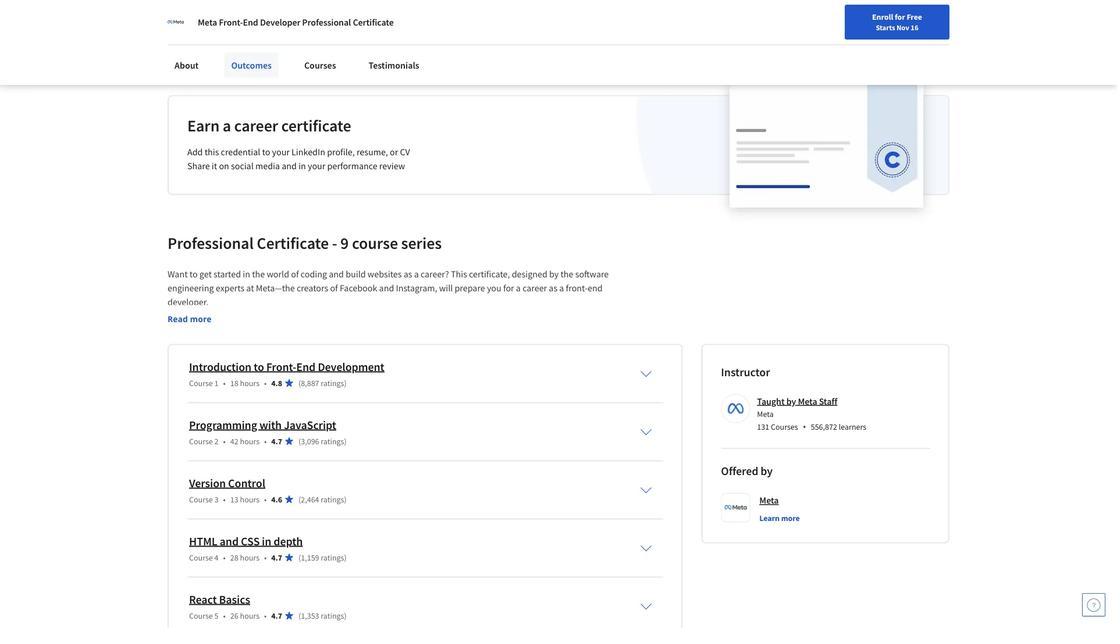 Task type: vqa. For each thing, say whether or not it's contained in the screenshot.


Task type: locate. For each thing, give the bounding box(es) containing it.
on right it at left
[[219, 160, 229, 172]]

control
[[228, 476, 265, 491]]

4.7 down depth in the left of the page
[[271, 553, 282, 563]]

front- up postings
[[219, 16, 243, 28]]

1 horizontal spatial certificate
[[353, 16, 394, 28]]

1 vertical spatial career
[[523, 283, 547, 294]]

coursera career certificate image
[[730, 83, 924, 207]]

5
[[215, 611, 219, 621]]

28
[[230, 553, 238, 563]]

1 vertical spatial 4.7
[[271, 553, 282, 563]]

ratings right 2,464
[[321, 494, 344, 505]]

by right 'offered'
[[761, 464, 773, 479]]

• left 556,872
[[803, 421, 806, 433]]

course 3 • 13 hours •
[[189, 494, 267, 505]]

as up instagram,
[[404, 269, 412, 280]]

) right 1,353
[[344, 611, 347, 621]]

certificate up world
[[257, 233, 329, 253]]

career inside want to get started in the world of coding and build websites as a career? this certificate, designed by the software engineering experts at meta—the creators of facebook and instagram, will prepare you for a career as a front-end developer. read more
[[523, 283, 547, 294]]

4 hours from the top
[[240, 553, 260, 563]]

( for javascript
[[299, 436, 301, 447]]

you
[[487, 283, 502, 294]]

5 course from the top
[[189, 611, 213, 621]]

learn more button
[[760, 512, 800, 524]]

for
[[172, 6, 185, 17]]

• right 4
[[223, 553, 226, 563]]

1 vertical spatial for
[[503, 283, 514, 294]]

by inside "taught by meta staff meta 131 courses • 556,872 learners"
[[787, 396, 796, 407]]

0 horizontal spatial professional
[[168, 233, 254, 253]]

course for version control
[[189, 494, 213, 505]]

your up media
[[272, 146, 290, 158]]

1 vertical spatial your
[[272, 146, 290, 158]]

to inside want to get started in the world of coding and build websites as a career? this certificate, designed by the software engineering experts at meta—the creators of facebook and instagram, will prepare you for a career as a front-end developer. read more
[[190, 269, 198, 280]]

united up the survey on the top of page
[[280, 35, 303, 46]]

0 horizontal spatial front-
[[219, 16, 243, 28]]

1 vertical spatial front-
[[266, 360, 296, 374]]

performance
[[327, 160, 378, 172]]

for inside the enroll for free starts nov 16
[[895, 12, 905, 22]]

0 vertical spatial courses
[[304, 59, 336, 71]]

8,887
[[301, 378, 319, 388]]

-
[[332, 233, 337, 253]]

1 vertical spatial more
[[781, 513, 800, 523]]

2 hours from the top
[[240, 436, 260, 447]]

ratings
[[321, 378, 344, 388], [321, 436, 344, 447], [321, 494, 344, 505], [321, 553, 344, 563], [321, 611, 344, 621]]

career?
[[421, 269, 449, 280]]

2 vertical spatial by
[[761, 464, 773, 479]]

a up instagram,
[[414, 269, 419, 280]]

javascript
[[284, 418, 336, 432]]

of right creators
[[330, 283, 338, 294]]

4 ratings from the top
[[321, 553, 344, 563]]

by for offered by
[[761, 464, 773, 479]]

the
[[252, 269, 265, 280], [561, 269, 574, 280]]

1 horizontal spatial your
[[308, 160, 326, 172]]

this
[[205, 146, 219, 158]]

course left 5
[[189, 611, 213, 621]]

1 4.7 from the top
[[271, 436, 282, 447]]

to up media
[[262, 146, 270, 158]]

²based
[[168, 47, 191, 57]]

job
[[208, 35, 221, 46]]

program
[[204, 47, 233, 57]]

3 4.7 from the top
[[271, 611, 282, 621]]

1,353
[[301, 611, 319, 621]]

english button
[[873, 23, 943, 61]]

2 horizontal spatial your
[[777, 37, 793, 47]]

profile,
[[327, 146, 355, 158]]

0 vertical spatial certificate
[[353, 16, 394, 28]]

0 vertical spatial more
[[190, 313, 212, 324]]

depth
[[274, 534, 303, 549]]

( for front-
[[299, 378, 301, 388]]

0 horizontal spatial more
[[190, 313, 212, 324]]

by
[[549, 269, 559, 280], [787, 396, 796, 407], [761, 464, 773, 479]]

2 ) from the top
[[344, 436, 347, 447]]

) right 3,096
[[344, 436, 347, 447]]

) right 1,159
[[344, 553, 347, 563]]

0 horizontal spatial of
[[291, 269, 299, 280]]

course 2 • 42 hours •
[[189, 436, 267, 447]]

1 vertical spatial of
[[330, 283, 338, 294]]

4 course from the top
[[189, 553, 213, 563]]

0 vertical spatial 4.7
[[271, 436, 282, 447]]

1 vertical spatial professional
[[168, 233, 254, 253]]

hours right 13
[[240, 494, 260, 505]]

and right media
[[282, 160, 297, 172]]

your down linkedin
[[308, 160, 326, 172]]

2 horizontal spatial by
[[787, 396, 796, 407]]

1 horizontal spatial of
[[330, 283, 338, 294]]

more right learn at the bottom right
[[781, 513, 800, 523]]

react basics
[[189, 592, 250, 607]]

a
[[223, 115, 231, 136], [414, 269, 419, 280], [516, 283, 521, 294], [559, 283, 564, 294]]

2 vertical spatial to
[[254, 360, 264, 374]]

in inside want to get started in the world of coding and build websites as a career? this certificate, designed by the software engineering experts at meta—the creators of facebook and instagram, will prepare you for a career as a front-end developer. read more
[[243, 269, 250, 280]]

prepare
[[455, 283, 485, 294]]

review
[[379, 160, 405, 172]]

front- up 4.8 on the bottom of the page
[[266, 360, 296, 374]]

1 vertical spatial certificate
[[257, 233, 329, 253]]

meta up job at the top of page
[[198, 16, 217, 28]]

hours
[[240, 378, 260, 388], [240, 436, 260, 447], [240, 494, 260, 505], [240, 553, 260, 563], [240, 611, 260, 621]]

shopping cart: 1 item image
[[845, 32, 867, 51]]

2 horizontal spatial in
[[299, 160, 306, 172]]

0 vertical spatial on
[[193, 47, 202, 57]]

4.7 for javascript
[[271, 436, 282, 447]]

ratings right 1,353
[[321, 611, 344, 621]]

1 horizontal spatial on
[[219, 160, 229, 172]]

career down designed
[[523, 283, 547, 294]]

ratings for css
[[321, 553, 344, 563]]

4.7 left 1,353
[[271, 611, 282, 621]]

survey
[[267, 47, 289, 57]]

resume,
[[357, 146, 388, 158]]

ratings right 8,887
[[321, 378, 344, 388]]

courses inside "taught by meta staff meta 131 courses • 556,872 learners"
[[771, 422, 798, 432]]

to
[[262, 146, 270, 158], [190, 269, 198, 280], [254, 360, 264, 374]]

to left get
[[190, 269, 198, 280]]

1 course from the top
[[189, 378, 213, 388]]

1 horizontal spatial career
[[523, 283, 547, 294]]

more down "developer."
[[190, 313, 212, 324]]

states
[[353, 47, 374, 57]]

with
[[260, 418, 282, 432]]

end up 8,887
[[296, 360, 316, 374]]

1 vertical spatial united
[[329, 47, 352, 57]]

3 course from the top
[[189, 494, 213, 505]]

of right world
[[291, 269, 299, 280]]

a down designed
[[516, 283, 521, 294]]

course for html and css in depth
[[189, 553, 213, 563]]

courses right 131
[[771, 422, 798, 432]]

hours right 42 on the bottom left of page
[[240, 436, 260, 447]]

certificate up 6/30/23.
[[353, 16, 394, 28]]

2 vertical spatial 4.7
[[271, 611, 282, 621]]

hours right 28
[[240, 553, 260, 563]]

ratings right 3,096
[[321, 436, 344, 447]]

2 course from the top
[[189, 436, 213, 447]]

meta link
[[760, 493, 779, 508]]

will
[[439, 283, 453, 294]]

in down linkedin
[[299, 160, 306, 172]]

ratings right 1,159
[[321, 553, 344, 563]]

0 horizontal spatial for
[[503, 283, 514, 294]]

to up "course 1 • 18 hours •"
[[254, 360, 264, 374]]

• left 4.6
[[264, 494, 267, 505]]

and up course 4 • 28 hours • at left bottom
[[220, 534, 239, 549]]

in
[[299, 160, 306, 172], [243, 269, 250, 280], [262, 534, 271, 549]]

the up at
[[252, 269, 265, 280]]

earn a career certificate
[[187, 115, 351, 136]]

as left front-
[[549, 283, 558, 294]]

courses down responses,
[[304, 59, 336, 71]]

for right "you"
[[503, 283, 514, 294]]

3 ratings from the top
[[321, 494, 344, 505]]

0 vertical spatial to
[[262, 146, 270, 158]]

3 hours from the top
[[240, 494, 260, 505]]

about
[[175, 59, 199, 71]]

1 ) from the top
[[344, 378, 347, 388]]

hours right 26
[[240, 611, 260, 621]]

testimonials
[[369, 59, 419, 71]]

get
[[200, 269, 212, 280]]

1 vertical spatial on
[[219, 160, 229, 172]]

hours for control
[[240, 494, 260, 505]]

1 horizontal spatial more
[[781, 513, 800, 523]]

and left 'build'
[[329, 269, 344, 280]]

1 the from the left
[[252, 269, 265, 280]]

in right css
[[262, 534, 271, 549]]

0 vertical spatial end
[[243, 16, 258, 28]]

1 vertical spatial to
[[190, 269, 198, 280]]

instagram,
[[396, 283, 437, 294]]

in up at
[[243, 269, 250, 280]]

1 vertical spatial courses
[[771, 422, 798, 432]]

career up credential at the top left of page
[[234, 115, 278, 136]]

course left 2
[[189, 436, 213, 447]]

developer
[[260, 16, 300, 28]]

0 vertical spatial in
[[299, 160, 306, 172]]

on
[[193, 47, 202, 57], [219, 160, 229, 172]]

0 horizontal spatial end
[[243, 16, 258, 28]]

course
[[352, 233, 398, 253]]

0 vertical spatial for
[[895, 12, 905, 22]]

by for taught by meta staff meta 131 courses • 556,872 learners
[[787, 396, 796, 407]]

4.7 for css
[[271, 553, 282, 563]]

certificate
[[353, 16, 394, 28], [257, 233, 329, 253]]

staff
[[819, 396, 838, 407]]

0 vertical spatial career
[[234, 115, 278, 136]]

1 horizontal spatial in
[[262, 534, 271, 549]]

experts
[[216, 283, 244, 294]]

) right 2,464
[[344, 494, 347, 505]]

1,159
[[301, 553, 319, 563]]

1 vertical spatial end
[[296, 360, 316, 374]]

0 vertical spatial by
[[549, 269, 559, 280]]

introduction to front-end development link
[[189, 360, 385, 374]]

1 horizontal spatial by
[[761, 464, 773, 479]]

the up front-
[[561, 269, 574, 280]]

on down the ¹lightcast™
[[193, 47, 202, 57]]

facebook
[[340, 283, 377, 294]]

certificate,
[[469, 269, 510, 280]]

4.7 down with
[[271, 436, 282, 447]]

hours right 18
[[240, 378, 260, 388]]

front-
[[219, 16, 243, 28], [266, 360, 296, 374]]

1 vertical spatial in
[[243, 269, 250, 280]]

meta up 131
[[757, 409, 774, 420]]

1 ( from the top
[[299, 378, 301, 388]]

1 horizontal spatial courses
[[771, 422, 798, 432]]

0 vertical spatial as
[[404, 269, 412, 280]]

responses,
[[291, 47, 327, 57]]

13
[[230, 494, 238, 505]]

0 horizontal spatial the
[[252, 269, 265, 280]]

cv
[[400, 146, 410, 158]]

for up nov
[[895, 12, 905, 22]]

2 ratings from the top
[[321, 436, 344, 447]]

hours for to
[[240, 378, 260, 388]]

course left "3"
[[189, 494, 213, 505]]

version
[[189, 476, 226, 491]]

css
[[241, 534, 260, 549]]

1 horizontal spatial for
[[895, 12, 905, 22]]

courses link
[[297, 52, 343, 78]]

1 hours from the top
[[240, 378, 260, 388]]

0 vertical spatial of
[[291, 269, 299, 280]]

end
[[243, 16, 258, 28], [296, 360, 316, 374]]

0 vertical spatial united
[[280, 35, 303, 46]]

• down the programming with javascript link
[[264, 436, 267, 447]]

1 vertical spatial as
[[549, 283, 558, 294]]

learn
[[760, 513, 780, 523]]

2 vertical spatial your
[[308, 160, 326, 172]]

course for react basics
[[189, 611, 213, 621]]

1 vertical spatial by
[[787, 396, 796, 407]]

2 ( from the top
[[299, 436, 301, 447]]

0 vertical spatial professional
[[302, 16, 351, 28]]

0 horizontal spatial on
[[193, 47, 202, 57]]

2 4.7 from the top
[[271, 553, 282, 563]]

front-
[[566, 283, 588, 294]]

1 horizontal spatial the
[[561, 269, 574, 280]]

•
[[223, 378, 226, 388], [264, 378, 267, 388], [803, 421, 806, 433], [223, 436, 226, 447], [264, 436, 267, 447], [223, 494, 226, 505], [264, 494, 267, 505], [223, 553, 226, 563], [264, 553, 267, 563], [223, 611, 226, 621], [264, 611, 267, 621]]

end up postings
[[243, 16, 258, 28]]

course left 1
[[189, 378, 213, 388]]

course for introduction to front-end development
[[189, 378, 213, 388]]

by right designed
[[549, 269, 559, 280]]

1 horizontal spatial united
[[329, 47, 352, 57]]

united
[[280, 35, 303, 46], [329, 47, 352, 57]]

4 ) from the top
[[344, 553, 347, 563]]

0 horizontal spatial by
[[549, 269, 559, 280]]

None search field
[[166, 31, 445, 54]]

1 horizontal spatial front-
[[266, 360, 296, 374]]

professional up states,
[[302, 16, 351, 28]]

18
[[230, 378, 238, 388]]

0 horizontal spatial career
[[234, 115, 278, 136]]

42
[[230, 436, 238, 447]]

your right find
[[777, 37, 793, 47]]

0 horizontal spatial in
[[243, 269, 250, 280]]

ratings for javascript
[[321, 436, 344, 447]]

5 hours from the top
[[240, 611, 260, 621]]

course left 4
[[189, 553, 213, 563]]

professional up get
[[168, 233, 254, 253]]

united down 7/1/22-
[[329, 47, 352, 57]]

) for javascript
[[344, 436, 347, 447]]

) down development
[[344, 378, 347, 388]]

1 horizontal spatial professional
[[302, 16, 351, 28]]

free
[[907, 12, 922, 22]]

16
[[911, 23, 919, 32]]

9
[[341, 233, 349, 253]]

0 horizontal spatial certificate
[[257, 233, 329, 253]]

for
[[895, 12, 905, 22], [503, 283, 514, 294]]

new
[[794, 37, 810, 47]]

meta front-end developer professional certificate
[[198, 16, 394, 28]]

4 ( from the top
[[299, 553, 301, 563]]

and down websites
[[379, 283, 394, 294]]

1 ratings from the top
[[321, 378, 344, 388]]

• down the 'html and css in depth'
[[264, 553, 267, 563]]

0 vertical spatial your
[[777, 37, 793, 47]]

and
[[282, 160, 297, 172], [329, 269, 344, 280], [379, 283, 394, 294], [220, 534, 239, 549]]

by right 'taught'
[[787, 396, 796, 407]]



Task type: describe. For each thing, give the bounding box(es) containing it.
¹lightcast™ job postings report, united states, 7/1/22-6/30/23. ²based on program graduate survey responses, united states 2021.
[[168, 35, 394, 57]]

developer.
[[168, 296, 209, 308]]

• right 26
[[264, 611, 267, 621]]

engineering
[[168, 283, 214, 294]]

taught by meta staff link
[[757, 396, 838, 407]]

• right "3"
[[223, 494, 226, 505]]

taught
[[757, 396, 785, 407]]

course 1 • 18 hours •
[[189, 378, 267, 388]]

add
[[187, 146, 203, 158]]

development
[[318, 360, 385, 374]]

556,872
[[811, 422, 837, 432]]

2 the from the left
[[561, 269, 574, 280]]

find
[[761, 37, 776, 47]]

a left front-
[[559, 283, 564, 294]]

in inside "add this credential to your linkedin profile, resume, or cv share it on social media and in your performance review"
[[299, 160, 306, 172]]

by inside want to get started in the world of coding and build websites as a career? this certificate, designed by the software engineering experts at meta—the creators of facebook and instagram, will prepare you for a career as a front-end developer. read more
[[549, 269, 559, 280]]

to inside "add this credential to your linkedin profile, resume, or cv share it on social media and in your performance review"
[[262, 146, 270, 158]]

learn more
[[760, 513, 800, 523]]

meta image
[[168, 14, 184, 30]]

hours for basics
[[240, 611, 260, 621]]

read
[[168, 313, 188, 324]]

) for css
[[344, 553, 347, 563]]

taught by meta staff image
[[723, 396, 749, 422]]

ratings for front-
[[321, 378, 344, 388]]

• right 1
[[223, 378, 226, 388]]

version control
[[189, 476, 265, 491]]

course 4 • 28 hours •
[[189, 553, 267, 563]]

1 horizontal spatial as
[[549, 283, 558, 294]]

it
[[212, 160, 217, 172]]

• right 5
[[223, 611, 226, 621]]

2021.
[[376, 47, 394, 57]]

5 ( from the top
[[299, 611, 301, 621]]

introduction to front-end development
[[189, 360, 385, 374]]

instructor
[[721, 365, 770, 379]]

started
[[214, 269, 241, 280]]

to for want
[[190, 269, 198, 280]]

more inside learn more button
[[781, 513, 800, 523]]

introduction
[[189, 360, 252, 374]]

starts
[[876, 23, 895, 32]]

• inside "taught by meta staff meta 131 courses • 556,872 learners"
[[803, 421, 806, 433]]

4.6
[[271, 494, 282, 505]]

meta up learn at the bottom right
[[760, 495, 779, 507]]

help center image
[[1087, 598, 1101, 612]]

world
[[267, 269, 289, 280]]

earn
[[187, 115, 220, 136]]

meta—the
[[256, 283, 295, 294]]

• left 4.8 on the bottom of the page
[[264, 378, 267, 388]]

programming with javascript link
[[189, 418, 336, 432]]

html and css in depth link
[[189, 534, 303, 549]]

show notifications image
[[960, 38, 974, 52]]

0 horizontal spatial united
[[280, 35, 303, 46]]

certificate
[[281, 115, 351, 136]]

3 ( from the top
[[299, 494, 301, 505]]

social
[[231, 160, 254, 172]]

this
[[451, 269, 467, 280]]

2,464
[[301, 494, 319, 505]]

find your new career
[[761, 37, 834, 47]]

want
[[168, 269, 188, 280]]

hours for and
[[240, 553, 260, 563]]

meta left staff
[[798, 396, 817, 407]]

2 vertical spatial in
[[262, 534, 271, 549]]

( 1,353 ratings )
[[299, 611, 347, 621]]

( for css
[[299, 553, 301, 563]]

( 3,096 ratings )
[[299, 436, 347, 447]]

5 ) from the top
[[344, 611, 347, 621]]

react
[[189, 592, 217, 607]]

( 1,159 ratings )
[[299, 553, 347, 563]]

career
[[811, 37, 834, 47]]

nov
[[897, 23, 910, 32]]

0 horizontal spatial courses
[[304, 59, 336, 71]]

5 ratings from the top
[[321, 611, 344, 621]]

1 horizontal spatial end
[[296, 360, 316, 374]]

3
[[215, 494, 219, 505]]

read more button
[[168, 313, 212, 325]]

professional certificate - 9 course series
[[168, 233, 442, 253]]

more inside want to get started in the world of coding and build websites as a career? this certificate, designed by the software engineering experts at meta—the creators of facebook and instagram, will prepare you for a career as a front-end developer. read more
[[190, 313, 212, 324]]

end
[[588, 283, 603, 294]]

) for front-
[[344, 378, 347, 388]]

• right 2
[[223, 436, 226, 447]]

26
[[230, 611, 238, 621]]

on inside "add this credential to your linkedin profile, resume, or cv share it on social media and in your performance review"
[[219, 160, 229, 172]]

designed
[[512, 269, 548, 280]]

hours for with
[[240, 436, 260, 447]]

or
[[390, 146, 398, 158]]

want to get started in the world of coding and build websites as a career? this certificate, designed by the software engineering experts at meta—the creators of facebook and instagram, will prepare you for a career as a front-end developer. read more
[[168, 269, 611, 324]]

find your new career link
[[755, 35, 839, 49]]

course for programming with javascript
[[189, 436, 213, 447]]

7/1/22-
[[329, 35, 354, 46]]

on inside ¹lightcast™ job postings report, united states, 7/1/22-6/30/23. ²based on program graduate survey responses, united states 2021.
[[193, 47, 202, 57]]

3 ) from the top
[[344, 494, 347, 505]]

report,
[[253, 35, 278, 46]]

graduate
[[235, 47, 265, 57]]

english
[[894, 36, 922, 48]]

software
[[575, 269, 609, 280]]

outcomes
[[231, 59, 272, 71]]

for link
[[168, 0, 237, 23]]

6/30/23.
[[354, 35, 382, 46]]

4.8
[[271, 378, 282, 388]]

0 horizontal spatial your
[[272, 146, 290, 158]]

( 8,887 ratings )
[[299, 378, 347, 388]]

4
[[215, 553, 219, 563]]

a right "earn"
[[223, 115, 231, 136]]

testimonials link
[[362, 52, 426, 78]]

media
[[255, 160, 280, 172]]

0 horizontal spatial as
[[404, 269, 412, 280]]

0 vertical spatial front-
[[219, 16, 243, 28]]

programming
[[189, 418, 257, 432]]

to for introduction
[[254, 360, 264, 374]]

add this credential to your linkedin profile, resume, or cv share it on social media and in your performance review
[[187, 146, 410, 172]]

for inside want to get started in the world of coding and build websites as a career? this certificate, designed by the software engineering experts at meta—the creators of facebook and instagram, will prepare you for a career as a front-end developer. read more
[[503, 283, 514, 294]]

credential
[[221, 146, 260, 158]]

3,096
[[301, 436, 319, 447]]

websites
[[368, 269, 402, 280]]

( 2,464 ratings )
[[299, 494, 347, 505]]

build
[[346, 269, 366, 280]]

and inside "add this credential to your linkedin profile, resume, or cv share it on social media and in your performance review"
[[282, 160, 297, 172]]

learners
[[839, 422, 867, 432]]



